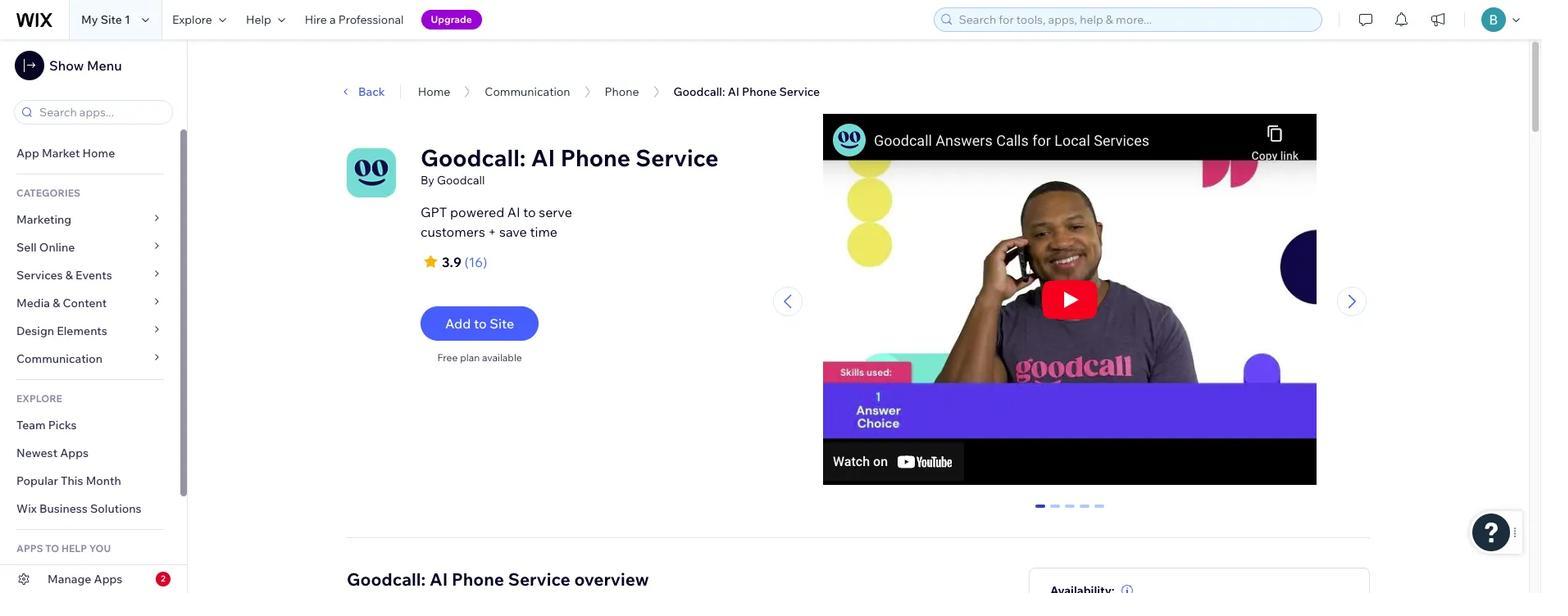 Task type: describe. For each thing, give the bounding box(es) containing it.
phone for goodcall: ai phone service by goodcall
[[561, 144, 631, 172]]

newest apps
[[16, 446, 89, 461]]

ai for goodcall: ai phone service by goodcall
[[531, 144, 555, 172]]

media & content
[[16, 296, 107, 311]]

free
[[437, 352, 458, 364]]

1 horizontal spatial communication
[[485, 84, 570, 99]]

& for content
[[53, 296, 60, 311]]

solutions
[[90, 502, 142, 517]]

app market home
[[16, 146, 115, 161]]

popular
[[16, 474, 58, 489]]

4
[[1096, 505, 1103, 520]]

help
[[246, 12, 271, 27]]

back
[[358, 84, 385, 99]]

hire a professional link
[[295, 0, 414, 39]]

show menu
[[49, 57, 122, 74]]

0
[[1037, 505, 1044, 520]]

explore
[[16, 393, 62, 405]]

0 vertical spatial 2
[[1067, 505, 1073, 520]]

goodcall: ai phone service button
[[665, 80, 828, 104]]

home inside app market home link
[[82, 146, 115, 161]]

sell
[[16, 240, 37, 255]]

help
[[61, 543, 87, 555]]

service for goodcall: ai phone service by goodcall
[[636, 144, 719, 172]]

business
[[39, 502, 88, 517]]

team
[[16, 418, 46, 433]]

media
[[16, 296, 50, 311]]

home link
[[418, 84, 450, 99]]

my site 1
[[81, 12, 130, 27]]

goodcall: ai phone service
[[674, 84, 820, 99]]

to inside button
[[474, 316, 487, 332]]

add
[[445, 316, 471, 332]]

add to site button
[[421, 307, 539, 341]]

online
[[39, 240, 75, 255]]

apps to help you
[[16, 543, 111, 555]]

manage apps
[[48, 572, 122, 587]]

to
[[45, 543, 59, 555]]

3.9
[[442, 254, 462, 271]]

this
[[61, 474, 83, 489]]

to inside gpt powered ai to serve customers + save time
[[523, 204, 536, 221]]

3
[[1081, 505, 1088, 520]]

app market home link
[[0, 139, 180, 167]]

apps for manage apps
[[94, 572, 122, 587]]

upgrade button
[[421, 10, 482, 30]]

events
[[75, 268, 112, 283]]

my
[[81, 12, 98, 27]]

goodcall: for goodcall: ai phone service by goodcall
[[421, 144, 526, 172]]

apps
[[16, 543, 43, 555]]

hire
[[305, 12, 327, 27]]

service for goodcall: ai phone service  overview
[[508, 569, 571, 590]]

gpt
[[421, 204, 447, 221]]

marketing link
[[0, 206, 180, 234]]

16
[[469, 254, 483, 271]]

market
[[42, 146, 80, 161]]

you
[[89, 543, 111, 555]]

customers
[[421, 224, 485, 240]]

media & content link
[[0, 289, 180, 317]]

goodcall: for goodcall: ai phone service
[[674, 84, 725, 99]]

sidebar element
[[0, 39, 188, 594]]

goodcall
[[437, 173, 485, 188]]

by
[[421, 173, 434, 188]]

overview
[[574, 569, 649, 590]]

marketing
[[16, 212, 71, 227]]

manage
[[48, 572, 91, 587]]

phone link
[[605, 84, 639, 99]]

upgrade
[[431, 13, 472, 25]]

)
[[483, 254, 487, 271]]

plan
[[460, 352, 480, 364]]

show
[[49, 57, 84, 74]]

wix business solutions link
[[0, 495, 180, 523]]

goodcall: for goodcall: ai phone service  overview
[[347, 569, 426, 590]]

save
[[499, 224, 527, 240]]

menu
[[87, 57, 122, 74]]



Task type: locate. For each thing, give the bounding box(es) containing it.
month
[[86, 474, 121, 489]]

help button
[[236, 0, 295, 39]]

hire a professional
[[305, 12, 404, 27]]

communication link
[[485, 84, 570, 99], [0, 345, 180, 373]]

1 vertical spatial apps
[[94, 572, 122, 587]]

wix business solutions
[[16, 502, 142, 517]]

1 horizontal spatial to
[[523, 204, 536, 221]]

home right back
[[418, 84, 450, 99]]

team picks link
[[0, 412, 180, 440]]

& left events
[[65, 268, 73, 283]]

0 horizontal spatial communication link
[[0, 345, 180, 373]]

apps up this
[[60, 446, 89, 461]]

2 vertical spatial goodcall:
[[347, 569, 426, 590]]

ai inside the goodcall: ai phone service by goodcall
[[531, 144, 555, 172]]

design elements
[[16, 324, 107, 339]]

2 horizontal spatial service
[[779, 84, 820, 99]]

popular this month link
[[0, 467, 180, 495]]

gpt powered ai to serve customers + save time
[[421, 204, 572, 240]]

sell online link
[[0, 234, 180, 262]]

apps down you
[[94, 572, 122, 587]]

site up 'available'
[[490, 316, 514, 332]]

0 vertical spatial communication
[[485, 84, 570, 99]]

0 horizontal spatial home
[[82, 146, 115, 161]]

0 horizontal spatial &
[[53, 296, 60, 311]]

explore
[[172, 12, 212, 27]]

wix
[[16, 502, 37, 517]]

0 horizontal spatial communication
[[16, 352, 105, 367]]

content
[[63, 296, 107, 311]]

popular this month
[[16, 474, 121, 489]]

ai
[[728, 84, 740, 99], [531, 144, 555, 172], [507, 204, 520, 221], [430, 569, 448, 590]]

goodcall: ai phone service  logo image
[[347, 148, 396, 198]]

home
[[418, 84, 450, 99], [82, 146, 115, 161]]

back button
[[339, 84, 385, 99]]

apps for newest apps
[[60, 446, 89, 461]]

2 vertical spatial service
[[508, 569, 571, 590]]

categories
[[16, 187, 80, 199]]

a
[[330, 12, 336, 27]]

phone
[[605, 84, 639, 99], [742, 84, 777, 99], [561, 144, 631, 172], [452, 569, 504, 590]]

1 horizontal spatial site
[[490, 316, 514, 332]]

2 inside sidebar element
[[161, 574, 165, 585]]

1 horizontal spatial 1
[[1052, 505, 1058, 520]]

site inside button
[[490, 316, 514, 332]]

goodcall: ai phone service by goodcall
[[421, 144, 719, 188]]

service inside the goodcall: ai phone service by goodcall
[[636, 144, 719, 172]]

powered
[[450, 204, 504, 221]]

+
[[488, 224, 496, 240]]

2
[[1067, 505, 1073, 520], [161, 574, 165, 585]]

1 vertical spatial communication link
[[0, 345, 180, 373]]

professional
[[338, 12, 404, 27]]

1 right my
[[125, 12, 130, 27]]

1 vertical spatial goodcall:
[[421, 144, 526, 172]]

newest apps link
[[0, 440, 180, 467]]

1 horizontal spatial home
[[418, 84, 450, 99]]

0 vertical spatial to
[[523, 204, 536, 221]]

1 horizontal spatial &
[[65, 268, 73, 283]]

design
[[16, 324, 54, 339]]

1 horizontal spatial communication link
[[485, 84, 570, 99]]

1 vertical spatial communication
[[16, 352, 105, 367]]

services & events link
[[0, 262, 180, 289]]

goodcall: inside the goodcall: ai phone service by goodcall
[[421, 144, 526, 172]]

services
[[16, 268, 63, 283]]

phone for goodcall: ai phone service  overview
[[452, 569, 504, 590]]

app
[[16, 146, 39, 161]]

0 horizontal spatial to
[[474, 316, 487, 332]]

apps inside newest apps link
[[60, 446, 89, 461]]

apps
[[60, 446, 89, 461], [94, 572, 122, 587]]

0 vertical spatial goodcall:
[[674, 84, 725, 99]]

1 vertical spatial home
[[82, 146, 115, 161]]

1 vertical spatial &
[[53, 296, 60, 311]]

3.9 ( 16 )
[[442, 254, 487, 271]]

picks
[[48, 418, 77, 433]]

1 horizontal spatial service
[[636, 144, 719, 172]]

& for events
[[65, 268, 73, 283]]

1 vertical spatial site
[[490, 316, 514, 332]]

1 vertical spatial 2
[[161, 574, 165, 585]]

ai for goodcall: ai phone service
[[728, 84, 740, 99]]

0 horizontal spatial 2
[[161, 574, 165, 585]]

free plan available
[[437, 352, 522, 364]]

team picks
[[16, 418, 77, 433]]

add to site
[[445, 316, 514, 332]]

goodcall:
[[674, 84, 725, 99], [421, 144, 526, 172], [347, 569, 426, 590]]

goodcall: ai phone service  overview
[[347, 569, 649, 590]]

services & events
[[16, 268, 112, 283]]

ai inside gpt powered ai to serve customers + save time
[[507, 204, 520, 221]]

ai inside button
[[728, 84, 740, 99]]

to up time
[[523, 204, 536, 221]]

1 vertical spatial 1
[[1052, 505, 1058, 520]]

time
[[530, 224, 558, 240]]

site right my
[[101, 12, 122, 27]]

1 vertical spatial to
[[474, 316, 487, 332]]

site
[[101, 12, 122, 27], [490, 316, 514, 332]]

& right media
[[53, 296, 60, 311]]

phone inside the goodcall: ai phone service by goodcall
[[561, 144, 631, 172]]

0 vertical spatial site
[[101, 12, 122, 27]]

communication
[[485, 84, 570, 99], [16, 352, 105, 367]]

1 horizontal spatial apps
[[94, 572, 122, 587]]

serve
[[539, 204, 572, 221]]

service for goodcall: ai phone service
[[779, 84, 820, 99]]

1 vertical spatial service
[[636, 144, 719, 172]]

2 right manage apps
[[161, 574, 165, 585]]

0 horizontal spatial 1
[[125, 12, 130, 27]]

Search apps... field
[[34, 101, 167, 124]]

0 vertical spatial service
[[779, 84, 820, 99]]

0 horizontal spatial apps
[[60, 446, 89, 461]]

0 vertical spatial home
[[418, 84, 450, 99]]

home right market
[[82, 146, 115, 161]]

(
[[465, 254, 469, 271]]

show menu button
[[15, 51, 122, 80]]

0 horizontal spatial site
[[101, 12, 122, 27]]

service inside button
[[779, 84, 820, 99]]

ai for goodcall: ai phone service  overview
[[430, 569, 448, 590]]

goodcall: inside button
[[674, 84, 725, 99]]

communication inside "link"
[[16, 352, 105, 367]]

elements
[[57, 324, 107, 339]]

Search for tools, apps, help & more... field
[[954, 8, 1317, 31]]

1 horizontal spatial 2
[[1067, 505, 1073, 520]]

0 vertical spatial apps
[[60, 446, 89, 461]]

available
[[482, 352, 522, 364]]

0 1 2 3 4
[[1037, 505, 1103, 520]]

communication link inside sidebar element
[[0, 345, 180, 373]]

phone inside button
[[742, 84, 777, 99]]

newest
[[16, 446, 57, 461]]

0 horizontal spatial service
[[508, 569, 571, 590]]

design elements link
[[0, 317, 180, 345]]

&
[[65, 268, 73, 283], [53, 296, 60, 311]]

0 vertical spatial 1
[[125, 12, 130, 27]]

service
[[779, 84, 820, 99], [636, 144, 719, 172], [508, 569, 571, 590]]

2 left 3
[[1067, 505, 1073, 520]]

1 right 0
[[1052, 505, 1058, 520]]

0 vertical spatial communication link
[[485, 84, 570, 99]]

0 vertical spatial &
[[65, 268, 73, 283]]

phone for goodcall: ai phone service
[[742, 84, 777, 99]]

to
[[523, 204, 536, 221], [474, 316, 487, 332]]

to right add
[[474, 316, 487, 332]]

sell online
[[16, 240, 75, 255]]



Task type: vqa. For each thing, say whether or not it's contained in the screenshot.
Phone corresponding to Goodcall: AI Phone Service By Goodcall
yes



